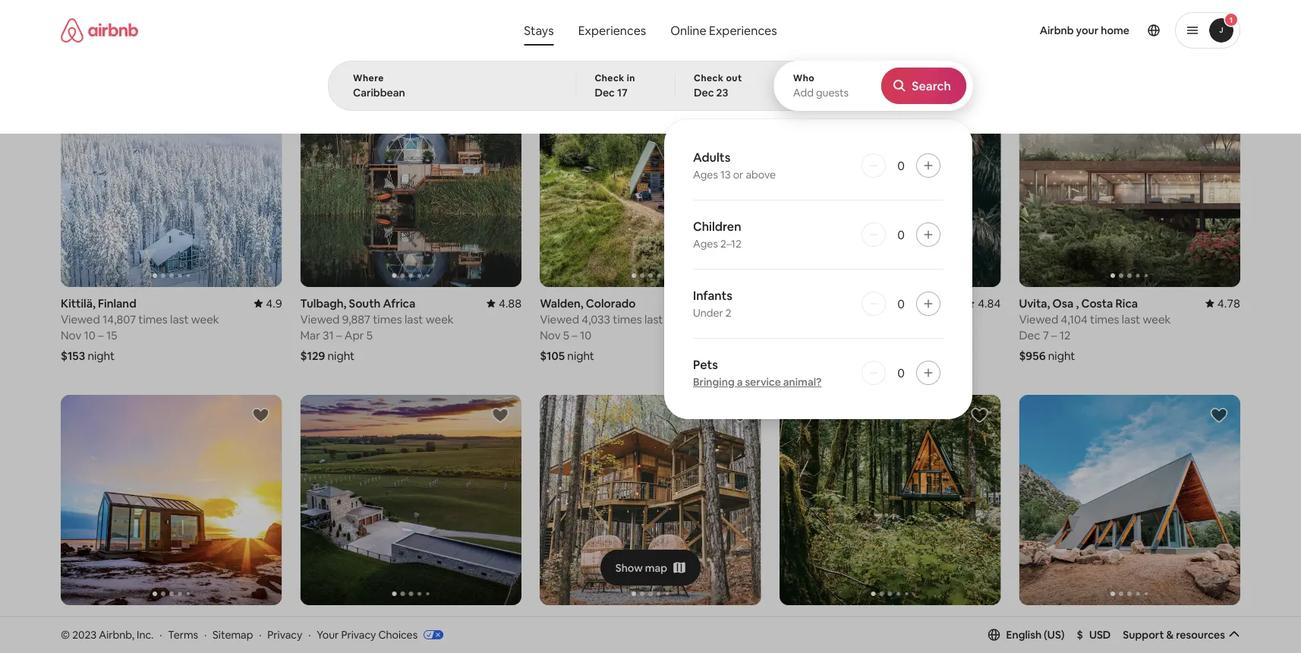 Task type: vqa. For each thing, say whether or not it's contained in the screenshot.


Task type: describe. For each thing, give the bounding box(es) containing it.
4.88
[[499, 296, 522, 311]]

terms
[[168, 628, 198, 641]]

where
[[353, 72, 384, 84]]

$
[[1077, 628, 1084, 642]]

walden, colorado viewed 4,033 times last week nov 5 – 10 $105 night
[[540, 296, 694, 363]]

hella,
[[61, 614, 90, 629]]

africa
[[383, 296, 416, 311]]

support & resources
[[1123, 628, 1226, 642]]

2 4.99 out of 5 average rating image from the left
[[1206, 614, 1241, 629]]

group for kittilä, finland
[[61, 77, 282, 287]]

times inside 'tulbagh, south africa viewed 9,887 times last week mar 31 – apr 5 $129 night'
[[373, 312, 402, 327]]

1 button
[[1176, 12, 1241, 49]]

night inside 'tulbagh, south africa viewed 9,887 times last week mar 31 – apr 5 $129 night'
[[328, 348, 355, 363]]

iceland
[[93, 614, 132, 629]]

stays
[[524, 22, 554, 38]]

tulbagh, south africa viewed 9,887 times last week mar 31 – apr 5 $129 night
[[300, 296, 454, 363]]

night inside walden, colorado viewed 4,033 times last week nov 5 – 10 $105 night
[[568, 348, 595, 363]]

online experiences link
[[659, 15, 790, 46]]

dec for dec 17
[[595, 86, 615, 99]]

sitemap
[[213, 628, 253, 641]]

1
[[1230, 15, 1234, 25]]

stays tab panel
[[328, 61, 974, 419]]

hill,
[[575, 614, 594, 629]]

4.99 for 2nd '4.99 out of 5 average rating' image
[[1218, 614, 1241, 629]]

last inside hella, iceland viewed 2,556 times last week
[[165, 630, 184, 645]]

0 for adults
[[898, 158, 905, 173]]

viewed inside hella, iceland viewed 2,556 times last week
[[61, 630, 100, 645]]

1 · from the left
[[160, 628, 162, 641]]

jan
[[780, 328, 798, 343]]

show map button
[[601, 550, 701, 586]]

home
[[1101, 24, 1130, 37]]

last inside uvita, osa , costa rica viewed 4,104 times last week dec 7 – 12 $956 night
[[1122, 312, 1141, 327]]

– for jan 12 – 17
[[815, 328, 820, 343]]

4.78
[[1218, 296, 1241, 311]]

&
[[1167, 628, 1174, 642]]

week inside 'tulbagh, south africa viewed 9,887 times last week mar 31 – apr 5 $129 night'
[[426, 312, 454, 327]]

group for crane hill, alabama
[[540, 395, 762, 605]]

5 inside walden, colorado viewed 4,033 times last week nov 5 – 10 $105 night
[[563, 328, 570, 343]]

– for nov 5 – 10
[[572, 328, 578, 343]]

Where field
[[353, 86, 552, 99]]

week inside 'kittilä, finland viewed 14,807 times last week nov 10 – 15 $153 night'
[[191, 312, 219, 327]]

viewed inside walden, colorado viewed 4,033 times last week nov 5 – 10 $105 night
[[540, 312, 579, 327]]

4 · from the left
[[308, 628, 311, 641]]

$956
[[1019, 348, 1046, 363]]

23
[[717, 86, 729, 99]]

last inside mesa county, colorado viewed 1,760 times last week
[[1122, 630, 1140, 645]]

4,033
[[582, 312, 611, 327]]

experiences inside button
[[578, 22, 646, 38]]

support & resources button
[[1123, 628, 1241, 642]]

12 inside uvita, osa , costa rica viewed 4,104 times last week dec 7 – 12 $956 night
[[1060, 328, 1071, 343]]

dec inside uvita, osa , costa rica viewed 4,104 times last week dec 7 – 12 $956 night
[[1019, 328, 1041, 343]]

terms · sitemap · privacy ·
[[168, 628, 311, 641]]

(us)
[[1044, 628, 1065, 642]]

3 · from the left
[[259, 628, 262, 641]]

times inside abiansemal, indonesia viewed 25,526 times last week jan 12 – 17
[[859, 312, 888, 327]]

children
[[693, 218, 742, 234]]

cleveland, wisconsin viewed 3,673 times last week
[[300, 614, 454, 645]]

your privacy choices
[[317, 628, 418, 641]]

mar
[[300, 328, 320, 343]]

index, washington
[[780, 614, 879, 629]]

tulbagh,
[[300, 296, 347, 311]]

your privacy choices link
[[317, 628, 444, 643]]

4.9
[[266, 296, 282, 311]]

animal?
[[784, 375, 822, 389]]

17 inside abiansemal, indonesia viewed 25,526 times last week jan 12 – 17
[[823, 328, 834, 343]]

english (us)
[[1007, 628, 1065, 642]]

add to wishlist: cleveland, wisconsin image
[[492, 406, 510, 425]]

osa
[[1053, 296, 1074, 311]]

adults
[[693, 149, 731, 165]]

group for hella, iceland
[[61, 395, 282, 605]]

last inside abiansemal, indonesia viewed 25,526 times last week jan 12 – 17
[[891, 312, 909, 327]]

2023
[[72, 628, 97, 641]]

0 for pets
[[898, 365, 905, 380]]

$129
[[300, 348, 325, 363]]

7
[[1043, 328, 1049, 343]]

lakefront
[[348, 97, 390, 109]]

group for uvita, osa , costa rica
[[1019, 77, 1241, 287]]

english (us) button
[[988, 628, 1065, 642]]

inc.
[[137, 628, 154, 641]]

check in dec 17
[[595, 72, 636, 99]]

0 for infants
[[898, 296, 905, 311]]

4.78 out of 5 average rating image
[[1206, 296, 1241, 311]]

4,104
[[1061, 312, 1088, 327]]

group for mesa county, colorado
[[1019, 395, 1241, 605]]

dec for dec 23
[[694, 86, 714, 99]]

4.99 for second '4.99 out of 5 average rating' image from the right
[[739, 614, 762, 629]]

mesa
[[1019, 614, 1048, 629]]

online experiences
[[671, 22, 777, 38]]

alabama
[[597, 614, 644, 629]]

ages for adults
[[693, 168, 718, 182]]

stays button
[[512, 15, 566, 46]]

map
[[645, 561, 668, 575]]

2,556
[[103, 630, 131, 645]]

resources
[[1177, 628, 1226, 642]]

play
[[783, 97, 800, 109]]

13
[[721, 168, 731, 182]]

bringing
[[693, 375, 735, 389]]

beachfront
[[837, 97, 885, 109]]

online
[[671, 22, 707, 38]]

guests
[[816, 86, 849, 99]]

add
[[793, 86, 814, 99]]

1,760
[[1061, 630, 1088, 645]]

mansions
[[571, 97, 611, 109]]

adults ages 13 or above
[[693, 149, 776, 182]]

5.0 out of 5 average rating image
[[494, 614, 522, 629]]

your
[[1077, 24, 1099, 37]]

walden,
[[540, 296, 584, 311]]

last inside 'kittilä, finland viewed 14,807 times last week nov 10 – 15 $153 night'
[[170, 312, 189, 327]]

cleveland,
[[300, 614, 356, 629]]

– inside uvita, osa , costa rica viewed 4,104 times last week dec 7 – 12 $956 night
[[1052, 328, 1058, 343]]

support
[[1123, 628, 1165, 642]]

hella, iceland viewed 2,556 times last week
[[61, 614, 214, 645]]

2 experiences from the left
[[709, 22, 777, 38]]

– inside 'tulbagh, south africa viewed 9,887 times last week mar 31 – apr 5 $129 night'
[[336, 328, 342, 343]]

4.93
[[978, 614, 1001, 629]]

abiansemal,
[[780, 296, 846, 311]]

5 inside 'tulbagh, south africa viewed 9,887 times last week mar 31 – apr 5 $129 night'
[[367, 328, 373, 343]]

who
[[793, 72, 815, 84]]



Task type: locate. For each thing, give the bounding box(es) containing it.
colorado up 4,033
[[586, 296, 636, 311]]

profile element
[[803, 0, 1241, 61]]

dec down experiences button
[[595, 86, 615, 99]]

0 horizontal spatial 12
[[801, 328, 812, 343]]

last down rica
[[1122, 312, 1141, 327]]

3 night from the left
[[568, 348, 595, 363]]

viewed down tulbagh,
[[300, 312, 340, 327]]

1 horizontal spatial experiences
[[709, 22, 777, 38]]

– down walden, at left
[[572, 328, 578, 343]]

times right $
[[1090, 630, 1119, 645]]

$153
[[61, 348, 85, 363]]

4.88 out of 5 average rating image
[[487, 296, 522, 311]]

0 horizontal spatial 4.99
[[739, 614, 762, 629]]

times inside mesa county, colorado viewed 1,760 times last week
[[1090, 630, 1119, 645]]

usd
[[1090, 628, 1111, 642]]

uvita,
[[1019, 296, 1051, 311]]

1 horizontal spatial check
[[694, 72, 724, 84]]

ages down the children
[[693, 237, 718, 251]]

nov inside 'kittilä, finland viewed 14,807 times last week nov 10 – 15 $153 night'
[[61, 328, 81, 343]]

2 0 from the top
[[898, 227, 905, 242]]

©
[[61, 628, 70, 641]]

colorado right $
[[1094, 614, 1144, 629]]

1 ages from the top
[[693, 168, 718, 182]]

4.93 out of 5 average rating image
[[966, 614, 1001, 629]]

add to wishlist: abiansemal, indonesia image
[[971, 88, 989, 106]]

last right "usd"
[[1122, 630, 1140, 645]]

viewed inside mesa county, colorado viewed 1,760 times last week
[[1019, 630, 1059, 645]]

viewed down hella,
[[61, 630, 100, 645]]

experiences up 'out'
[[709, 22, 777, 38]]

4.99 out of 5 average rating image right &
[[1206, 614, 1241, 629]]

times down costa
[[1091, 312, 1120, 327]]

0 horizontal spatial privacy
[[268, 628, 302, 641]]

4.95 out of 5 average rating image
[[726, 296, 762, 311]]

colorado inside mesa county, colorado viewed 1,760 times last week
[[1094, 614, 1144, 629]]

check up the 23
[[694, 72, 724, 84]]

3,673
[[342, 630, 370, 645]]

show
[[616, 561, 643, 575]]

crane hill, alabama
[[540, 614, 644, 629]]

last
[[170, 312, 189, 327], [405, 312, 423, 327], [645, 312, 663, 327], [891, 312, 909, 327], [1122, 312, 1141, 327], [165, 630, 184, 645], [405, 630, 423, 645], [1122, 630, 1140, 645]]

nov up $105
[[540, 328, 561, 343]]

· right 'terms' link
[[204, 628, 207, 641]]

last down indonesia
[[891, 312, 909, 327]]

times right 4,033
[[613, 312, 642, 327]]

10 left 15 on the bottom of the page
[[84, 328, 96, 343]]

times down indonesia
[[859, 312, 888, 327]]

dec left 7
[[1019, 328, 1041, 343]]

9,887
[[342, 312, 371, 327]]

viewed up jan
[[780, 312, 819, 327]]

times inside cleveland, wisconsin viewed 3,673 times last week
[[373, 630, 402, 645]]

kittilä, finland viewed 14,807 times last week nov 10 – 15 $153 night
[[61, 296, 219, 363]]

12 right jan
[[801, 328, 812, 343]]

– for nov 10 – 15
[[98, 328, 104, 343]]

17 down the 25,526
[[823, 328, 834, 343]]

check for 17
[[595, 72, 625, 84]]

4 – from the left
[[815, 328, 820, 343]]

1 10 from the left
[[84, 328, 96, 343]]

dec
[[595, 86, 615, 99], [694, 86, 714, 99], [1019, 328, 1041, 343]]

week inside walden, colorado viewed 4,033 times last week nov 5 – 10 $105 night
[[666, 312, 694, 327]]

4.97
[[259, 614, 282, 629]]

last inside 'tulbagh, south africa viewed 9,887 times last week mar 31 – apr 5 $129 night'
[[405, 312, 423, 327]]

service
[[745, 375, 781, 389]]

group for index, washington
[[780, 395, 1001, 605]]

0
[[898, 158, 905, 173], [898, 227, 905, 242], [898, 296, 905, 311], [898, 365, 905, 380]]

1 vertical spatial 17
[[823, 328, 834, 343]]

last down africa at left
[[405, 312, 423, 327]]

experiences
[[578, 22, 646, 38], [709, 22, 777, 38]]

0 horizontal spatial 5
[[367, 328, 373, 343]]

viewed
[[61, 312, 100, 327], [300, 312, 340, 327], [540, 312, 579, 327], [780, 312, 819, 327], [1019, 312, 1059, 327], [61, 630, 100, 645], [300, 630, 340, 645], [1019, 630, 1059, 645]]

· right inc.
[[160, 628, 162, 641]]

10 inside walden, colorado viewed 4,033 times last week nov 5 – 10 $105 night
[[580, 328, 592, 343]]

times inside 'kittilä, finland viewed 14,807 times last week nov 10 – 15 $153 night'
[[138, 312, 168, 327]]

2 nov from the left
[[540, 328, 561, 343]]

4 0 from the top
[[898, 365, 905, 380]]

1 horizontal spatial 4.99 out of 5 average rating image
[[1206, 614, 1241, 629]]

bringing a service animal? button
[[693, 375, 822, 389]]

4.99 right &
[[1218, 614, 1241, 629]]

airbnb your home
[[1040, 24, 1130, 37]]

dec inside check out dec 23
[[694, 86, 714, 99]]

last right 14,807
[[170, 312, 189, 327]]

times inside uvita, osa , costa rica viewed 4,104 times last week dec 7 – 12 $956 night
[[1091, 312, 1120, 327]]

1 horizontal spatial 10
[[580, 328, 592, 343]]

1 5 from the left
[[367, 328, 373, 343]]

1 4.99 from the left
[[739, 614, 762, 629]]

who add guests
[[793, 72, 849, 99]]

– right jan
[[815, 328, 820, 343]]

last right inc.
[[165, 630, 184, 645]]

0 vertical spatial colorado
[[586, 296, 636, 311]]

4 night from the left
[[1049, 348, 1076, 363]]

4.9 out of 5 average rating image
[[254, 296, 282, 311]]

ages inside adults ages 13 or above
[[693, 168, 718, 182]]

0 horizontal spatial experiences
[[578, 22, 646, 38]]

0 vertical spatial 17
[[617, 86, 628, 99]]

$105
[[540, 348, 565, 363]]

14,807
[[103, 312, 136, 327]]

17 inside check in dec 17
[[617, 86, 628, 99]]

2
[[726, 306, 732, 320]]

viewed down uvita,
[[1019, 312, 1059, 327]]

times down africa at left
[[373, 312, 402, 327]]

choices
[[379, 628, 418, 641]]

1 12 from the left
[[801, 328, 812, 343]]

ages
[[693, 168, 718, 182], [693, 237, 718, 251]]

nov for nov 5 – 10
[[540, 328, 561, 343]]

times right 2,556 at the bottom left of page
[[133, 630, 163, 645]]

17
[[617, 86, 628, 99], [823, 328, 834, 343]]

–
[[98, 328, 104, 343], [336, 328, 342, 343], [572, 328, 578, 343], [815, 328, 820, 343], [1052, 328, 1058, 343]]

night inside uvita, osa , costa rica viewed 4,104 times last week dec 7 – 12 $956 night
[[1049, 348, 1076, 363]]

4.99 out of 5 average rating image left 'index,' on the bottom right of the page
[[726, 614, 762, 629]]

3 0 from the top
[[898, 296, 905, 311]]

indonesia
[[848, 296, 900, 311]]

4.99 left 'index,' on the bottom right of the page
[[739, 614, 762, 629]]

infants under 2
[[693, 287, 733, 320]]

12
[[801, 328, 812, 343], [1060, 328, 1071, 343]]

mesa county, colorado viewed 1,760 times last week
[[1019, 614, 1171, 645]]

0 horizontal spatial check
[[595, 72, 625, 84]]

night down 7
[[1049, 348, 1076, 363]]

english
[[1007, 628, 1042, 642]]

1 horizontal spatial 4.99
[[1218, 614, 1241, 629]]

experiences up in
[[578, 22, 646, 38]]

night right $105
[[568, 348, 595, 363]]

5 right apr
[[367, 328, 373, 343]]

times
[[138, 312, 168, 327], [373, 312, 402, 327], [613, 312, 642, 327], [859, 312, 888, 327], [1091, 312, 1120, 327], [133, 630, 163, 645], [373, 630, 402, 645], [1090, 630, 1119, 645]]

group for cleveland, wisconsin
[[300, 395, 522, 605]]

last inside walden, colorado viewed 4,033 times last week nov 5 – 10 $105 night
[[645, 312, 663, 327]]

privacy link
[[268, 628, 302, 641]]

add to wishlist: hella, iceland image
[[252, 406, 270, 425]]

1 – from the left
[[98, 328, 104, 343]]

nov for nov 10 – 15
[[61, 328, 81, 343]]

1 horizontal spatial 5
[[563, 328, 570, 343]]

2 – from the left
[[336, 328, 342, 343]]

above
[[746, 168, 776, 182]]

group for walden, colorado
[[540, 77, 762, 287]]

1 horizontal spatial dec
[[694, 86, 714, 99]]

check left in
[[595, 72, 625, 84]]

4.99 out of 5 average rating image
[[726, 614, 762, 629], [1206, 614, 1241, 629]]

2 4.99 from the left
[[1218, 614, 1241, 629]]

last down wisconsin
[[405, 630, 423, 645]]

1 night from the left
[[88, 348, 115, 363]]

pets
[[693, 357, 718, 372]]

1 check from the left
[[595, 72, 625, 84]]

10 down 4,033
[[580, 328, 592, 343]]

© 2023 airbnb, inc. ·
[[61, 628, 162, 641]]

– right "31"
[[336, 328, 342, 343]]

check for 23
[[694, 72, 724, 84]]

1 0 from the top
[[898, 158, 905, 173]]

nov
[[61, 328, 81, 343], [540, 328, 561, 343]]

airbnb,
[[99, 628, 134, 641]]

– inside abiansemal, indonesia viewed 25,526 times last week jan 12 – 17
[[815, 328, 820, 343]]

1 horizontal spatial colorado
[[1094, 614, 1144, 629]]

what can we help you find? tab list
[[512, 15, 659, 46]]

night down 15 on the bottom of the page
[[88, 348, 115, 363]]

dec left the 23
[[694, 86, 714, 99]]

viewed inside 'kittilä, finland viewed 14,807 times last week nov 10 – 15 $153 night'
[[61, 312, 100, 327]]

times inside hella, iceland viewed 2,556 times last week
[[133, 630, 163, 645]]

viewed down cleveland, on the bottom left of page
[[300, 630, 340, 645]]

– inside 'kittilä, finland viewed 14,807 times last week nov 10 – 15 $153 night'
[[98, 328, 104, 343]]

2 check from the left
[[694, 72, 724, 84]]

– inside walden, colorado viewed 4,033 times last week nov 5 – 10 $105 night
[[572, 328, 578, 343]]

0 horizontal spatial 4.99 out of 5 average rating image
[[726, 614, 762, 629]]

nov inside walden, colorado viewed 4,033 times last week nov 5 – 10 $105 night
[[540, 328, 561, 343]]

show map
[[616, 561, 668, 575]]

1 vertical spatial ages
[[693, 237, 718, 251]]

a
[[737, 375, 743, 389]]

terms link
[[168, 628, 198, 641]]

2 · from the left
[[204, 628, 207, 641]]

check inside check out dec 23
[[694, 72, 724, 84]]

abiansemal, indonesia viewed 25,526 times last week jan 12 – 17
[[780, 296, 940, 343]]

times right 14,807
[[138, 312, 168, 327]]

in
[[627, 72, 636, 84]]

4.97 out of 5 average rating image
[[247, 614, 282, 629]]

1 experiences from the left
[[578, 22, 646, 38]]

5.0
[[506, 614, 522, 629]]

2 12 from the left
[[1060, 328, 1071, 343]]

domes
[[915, 97, 946, 109]]

add to wishlist: mesa county, colorado image
[[1211, 406, 1229, 425]]

ages down "adults" in the right top of the page
[[693, 168, 718, 182]]

times down wisconsin
[[373, 630, 402, 645]]

1 horizontal spatial 17
[[823, 328, 834, 343]]

night inside 'kittilä, finland viewed 14,807 times last week nov 10 – 15 $153 night'
[[88, 348, 115, 363]]

17 down in
[[617, 86, 628, 99]]

viewed inside cleveland, wisconsin viewed 3,673 times last week
[[300, 630, 340, 645]]

group
[[61, 61, 981, 120], [61, 77, 282, 287], [300, 77, 522, 287], [540, 77, 762, 287], [780, 77, 1001, 287], [1019, 77, 1241, 287], [61, 395, 282, 605], [300, 395, 522, 605], [540, 395, 762, 605], [780, 395, 1001, 605], [1019, 395, 1241, 605]]

finland
[[98, 296, 136, 311]]

None search field
[[328, 0, 974, 419]]

viewed down walden, at left
[[540, 312, 579, 327]]

airbnb
[[1040, 24, 1074, 37]]

0 horizontal spatial colorado
[[586, 296, 636, 311]]

viewed inside 'tulbagh, south africa viewed 9,887 times last week mar 31 – apr 5 $129 night'
[[300, 312, 340, 327]]

· left privacy link
[[259, 628, 262, 641]]

1 4.99 out of 5 average rating image from the left
[[726, 614, 762, 629]]

nov up $153
[[61, 328, 81, 343]]

privacy
[[268, 628, 302, 641], [341, 628, 376, 641]]

times inside walden, colorado viewed 4,033 times last week nov 5 – 10 $105 night
[[613, 312, 642, 327]]

ages for children
[[693, 237, 718, 251]]

last left the under
[[645, 312, 663, 327]]

0 for children
[[898, 227, 905, 242]]

1 nov from the left
[[61, 328, 81, 343]]

12 down "4,104"
[[1060, 328, 1071, 343]]

31
[[323, 328, 334, 343]]

children ages 2–12
[[693, 218, 742, 251]]

1 privacy from the left
[[268, 628, 302, 641]]

group containing lakefront
[[61, 61, 981, 120]]

2 ages from the top
[[693, 237, 718, 251]]

1 vertical spatial colorado
[[1094, 614, 1144, 629]]

0 horizontal spatial dec
[[595, 86, 615, 99]]

· left your
[[308, 628, 311, 641]]

rica
[[1116, 296, 1139, 311]]

4.84 out of 5 average rating image
[[966, 296, 1001, 311]]

15
[[106, 328, 117, 343]]

1 horizontal spatial nov
[[540, 328, 561, 343]]

0 horizontal spatial 17
[[617, 86, 628, 99]]

5 up $105
[[563, 328, 570, 343]]

0 horizontal spatial nov
[[61, 328, 81, 343]]

2 horizontal spatial dec
[[1019, 328, 1041, 343]]

week inside mesa county, colorado viewed 1,760 times last week
[[1143, 630, 1171, 645]]

ages inside 'children ages 2–12'
[[693, 237, 718, 251]]

·
[[160, 628, 162, 641], [204, 628, 207, 641], [259, 628, 262, 641], [308, 628, 311, 641]]

week inside abiansemal, indonesia viewed 25,526 times last week jan 12 – 17
[[912, 312, 940, 327]]

viewed inside abiansemal, indonesia viewed 25,526 times last week jan 12 – 17
[[780, 312, 819, 327]]

1 horizontal spatial 12
[[1060, 328, 1071, 343]]

0 horizontal spatial 10
[[84, 328, 96, 343]]

week inside uvita, osa , costa rica viewed 4,104 times last week dec 7 – 12 $956 night
[[1143, 312, 1171, 327]]

add to wishlist: index, washington image
[[971, 406, 989, 425]]

group for abiansemal, indonesia
[[780, 77, 1001, 287]]

colorado
[[586, 296, 636, 311], [1094, 614, 1144, 629]]

crane
[[540, 614, 572, 629]]

0 vertical spatial ages
[[693, 168, 718, 182]]

last inside cleveland, wisconsin viewed 3,673 times last week
[[405, 630, 423, 645]]

2 night from the left
[[328, 348, 355, 363]]

infants
[[693, 287, 733, 303]]

uvita, osa , costa rica viewed 4,104 times last week dec 7 – 12 $956 night
[[1019, 296, 1171, 363]]

week
[[191, 312, 219, 327], [426, 312, 454, 327], [666, 312, 694, 327], [912, 312, 940, 327], [1143, 312, 1171, 327], [186, 630, 214, 645], [426, 630, 454, 645], [1143, 630, 1171, 645]]

dec inside check in dec 17
[[595, 86, 615, 99]]

airbnb your home link
[[1031, 14, 1139, 46]]

10 inside 'kittilä, finland viewed 14,807 times last week nov 10 – 15 $153 night'
[[84, 328, 96, 343]]

1 horizontal spatial privacy
[[341, 628, 376, 641]]

12 inside abiansemal, indonesia viewed 25,526 times last week jan 12 – 17
[[801, 328, 812, 343]]

colorado inside walden, colorado viewed 4,033 times last week nov 5 – 10 $105 night
[[586, 296, 636, 311]]

check inside check in dec 17
[[595, 72, 625, 84]]

week inside cleveland, wisconsin viewed 3,673 times last week
[[426, 630, 454, 645]]

pets bringing a service animal?
[[693, 357, 822, 389]]

experiences button
[[566, 15, 659, 46]]

– right 7
[[1052, 328, 1058, 343]]

night down "31"
[[328, 348, 355, 363]]

none search field containing stays
[[328, 0, 974, 419]]

apr
[[345, 328, 364, 343]]

viewed down mesa
[[1019, 630, 1059, 645]]

week inside hella, iceland viewed 2,556 times last week
[[186, 630, 214, 645]]

2 privacy from the left
[[341, 628, 376, 641]]

kittilä,
[[61, 296, 96, 311]]

your
[[317, 628, 339, 641]]

viewed inside uvita, osa , costa rica viewed 4,104 times last week dec 7 – 12 $956 night
[[1019, 312, 1059, 327]]

add to wishlist: crane hill, alabama image
[[731, 406, 749, 425]]

2 10 from the left
[[580, 328, 592, 343]]

3 – from the left
[[572, 328, 578, 343]]

2–12
[[721, 237, 742, 251]]

group for tulbagh, south africa
[[300, 77, 522, 287]]

– left 15 on the bottom of the page
[[98, 328, 104, 343]]

5 – from the left
[[1052, 328, 1058, 343]]

25,526
[[822, 312, 856, 327]]

2 5 from the left
[[563, 328, 570, 343]]

viewed down kittilä,
[[61, 312, 100, 327]]

$ usd
[[1077, 628, 1111, 642]]



